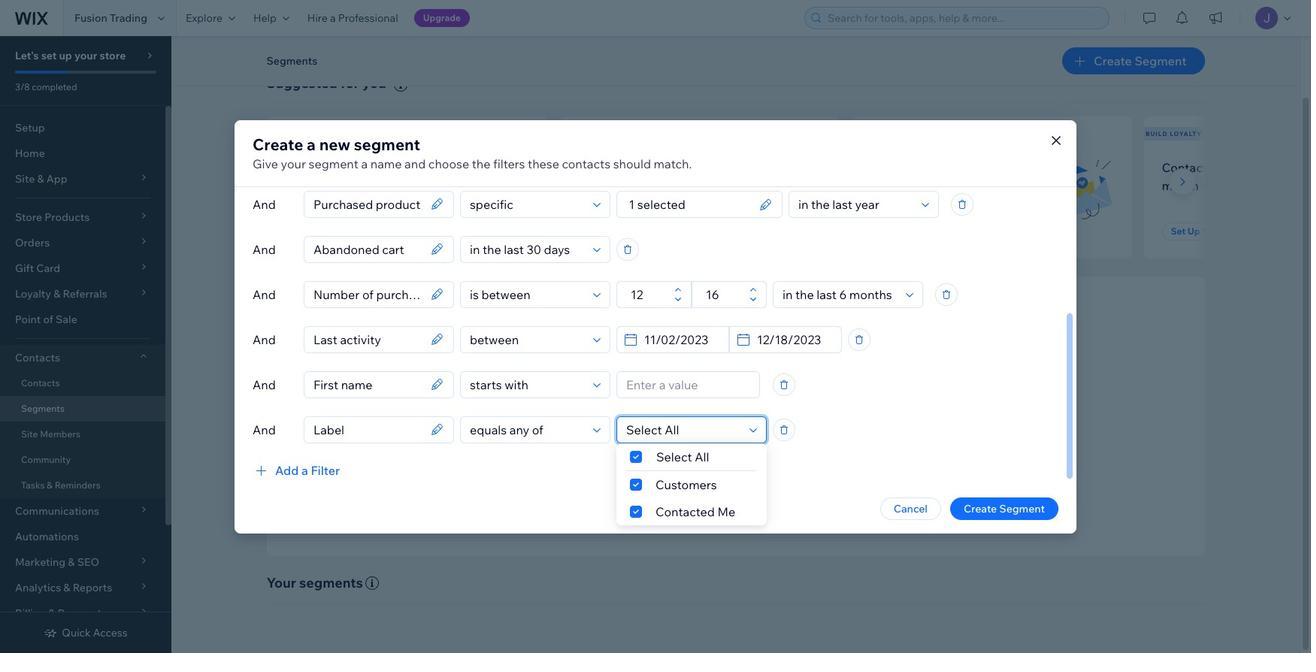 Task type: vqa. For each thing, say whether or not it's contained in the screenshot.
Billing
no



Task type: locate. For each thing, give the bounding box(es) containing it.
to inside new contacts who recently subscribed to your mailing list
[[351, 178, 362, 193]]

1 vertical spatial contacts
[[15, 351, 60, 365]]

your inside create a new segment give your segment a name and choose the filters these contacts should match.
[[281, 156, 306, 171]]

0 vertical spatial to
[[351, 178, 362, 193]]

to right get
[[607, 466, 617, 480]]

contacts down the loyalty
[[1163, 160, 1214, 175]]

who inside 'potential customers who haven't made a purchase yet'
[[693, 160, 717, 175]]

and
[[405, 156, 426, 171], [832, 446, 850, 459], [857, 466, 876, 480]]

1 choose a condition field from the top
[[466, 191, 589, 217]]

set up segment down made at the top of page
[[586, 226, 657, 237]]

who left recently
[[365, 160, 389, 175]]

1 set up segment from the left
[[294, 226, 364, 237]]

contacts inside popup button
[[15, 351, 60, 365]]

trading
[[110, 11, 147, 25]]

haven't
[[577, 178, 619, 193]]

0 horizontal spatial of
[[43, 313, 53, 326]]

1 horizontal spatial and
[[832, 446, 850, 459]]

suggested
[[267, 74, 338, 92]]

1 vertical spatial subscribers
[[942, 160, 1008, 175]]

1 horizontal spatial segments
[[267, 54, 318, 68]]

3 set up segment button from the left
[[870, 223, 959, 241]]

set up segment for clicked
[[879, 226, 950, 237]]

contacts down point of sale
[[15, 351, 60, 365]]

6 choose a condition field from the top
[[466, 417, 589, 443]]

contacts down the contacts popup button
[[21, 378, 60, 389]]

who for your
[[365, 160, 389, 175]]

segments inside sidebar element
[[21, 403, 65, 414]]

2 set up segment button from the left
[[577, 223, 666, 241]]

0 vertical spatial and
[[405, 156, 426, 171]]

of down right
[[699, 426, 709, 439]]

mailing
[[393, 178, 435, 193]]

your inside sidebar element
[[74, 49, 97, 62]]

4 set up segment from the left
[[1172, 226, 1242, 237]]

set up segment
[[294, 226, 364, 237], [586, 226, 657, 237], [879, 226, 950, 237], [1172, 226, 1242, 237]]

3 and from the top
[[253, 287, 276, 302]]

audience
[[778, 403, 836, 420]]

segments
[[299, 575, 363, 592]]

the left filters
[[472, 156, 491, 171]]

setup link
[[0, 115, 165, 141]]

create segment button
[[1063, 47, 1205, 74], [951, 498, 1059, 520], [678, 502, 794, 520]]

yet
[[721, 178, 738, 193]]

0 horizontal spatial and
[[405, 156, 426, 171]]

a inside 'potential customers who haven't made a purchase yet'
[[656, 178, 663, 193]]

cancel button
[[881, 498, 942, 520]]

reminders
[[55, 480, 101, 491]]

customers
[[630, 160, 690, 175]]

subscribers down suggested
[[287, 130, 339, 138]]

2 set from the left
[[586, 226, 601, 237]]

0 vertical spatial select options field
[[622, 191, 755, 217]]

select options field up select all
[[622, 417, 745, 443]]

of inside sidebar element
[[43, 313, 53, 326]]

1 vertical spatial of
[[699, 426, 709, 439]]

1 vertical spatial segments
[[21, 403, 65, 414]]

choose
[[429, 156, 470, 171]]

contacts
[[562, 156, 611, 171], [313, 160, 362, 175], [712, 426, 754, 439]]

0 vertical spatial email
[[909, 160, 939, 175]]

who inside new contacts who recently subscribed to your mailing list
[[365, 160, 389, 175]]

contacts button
[[0, 345, 165, 371]]

drive
[[777, 446, 802, 459]]

0 horizontal spatial subscribers
[[287, 130, 339, 138]]

segment
[[1135, 53, 1187, 68], [325, 226, 364, 237], [618, 226, 657, 237], [910, 226, 950, 237], [1203, 226, 1242, 237], [1000, 502, 1046, 516], [742, 504, 794, 519]]

quick
[[62, 627, 91, 640]]

0 vertical spatial the
[[472, 156, 491, 171]]

create inside reach the right target audience create specific groups of contacts that update automatically send personalized email campaigns to drive sales and build trust get to know your high-value customers, potential leads and more
[[587, 426, 619, 439]]

3 set up segment from the left
[[879, 226, 950, 237]]

email inside the active email subscribers who clicked on your campaign
[[909, 160, 939, 175]]

your right up
[[74, 49, 97, 62]]

contacts up haven't
[[562, 156, 611, 171]]

me
[[718, 505, 736, 520]]

Choose a condition field
[[466, 191, 589, 217], [466, 237, 589, 262], [466, 282, 589, 307], [466, 327, 589, 352], [466, 372, 589, 398], [466, 417, 589, 443]]

set up segment for made
[[586, 226, 657, 237]]

new for new subscribers
[[269, 130, 285, 138]]

point of sale
[[15, 313, 77, 326]]

1 horizontal spatial who
[[693, 160, 717, 175]]

set up segment button down "on"
[[870, 223, 959, 241]]

0 vertical spatial subscribers
[[287, 130, 339, 138]]

your inside the active email subscribers who clicked on your campaign
[[930, 178, 955, 193]]

purchase
[[665, 178, 718, 193]]

a
[[330, 11, 336, 25], [307, 134, 316, 154], [361, 156, 368, 171], [1244, 160, 1251, 175], [656, 178, 663, 193], [302, 463, 308, 478]]

0 horizontal spatial contacts
[[313, 160, 362, 175]]

0 horizontal spatial create segment button
[[678, 502, 794, 520]]

set up segment down "on"
[[879, 226, 950, 237]]

give
[[253, 156, 278, 171]]

0 vertical spatial contacts
[[1163, 160, 1214, 175]]

new up give
[[269, 130, 285, 138]]

4 set up segment button from the left
[[1163, 223, 1251, 241]]

0 horizontal spatial segments
[[21, 403, 65, 414]]

4 set from the left
[[1172, 226, 1186, 237]]

create segment button for cancel
[[951, 498, 1059, 520]]

who inside the active email subscribers who clicked on your campaign
[[1011, 160, 1035, 175]]

and inside create a new segment give your segment a name and choose the filters these contacts should match.
[[405, 156, 426, 171]]

email up high-
[[680, 446, 706, 459]]

new for new contacts who recently subscribed to your mailing list
[[285, 160, 310, 175]]

1 horizontal spatial subscribers
[[942, 160, 1008, 175]]

3 who from the left
[[1011, 160, 1035, 175]]

1 horizontal spatial the
[[678, 403, 699, 420]]

contacts inside contacts with a birthday th
[[1163, 160, 1214, 175]]

a inside button
[[302, 463, 308, 478]]

access
[[93, 627, 128, 640]]

None checkbox
[[630, 448, 642, 466]]

new up the subscribed
[[285, 160, 310, 175]]

up
[[311, 226, 323, 237], [603, 226, 616, 237], [896, 226, 908, 237], [1188, 226, 1201, 237]]

specific
[[622, 426, 660, 439]]

build
[[852, 446, 877, 459]]

and up the mailing
[[405, 156, 426, 171]]

set up segment button down contacts with a birthday th
[[1163, 223, 1251, 241]]

2 who from the left
[[693, 160, 717, 175]]

2 horizontal spatial contacts
[[712, 426, 754, 439]]

the up groups
[[678, 403, 699, 420]]

subscribed
[[285, 178, 348, 193]]

create segment
[[1094, 53, 1187, 68], [964, 502, 1046, 516], [701, 504, 794, 519]]

segments inside button
[[267, 54, 318, 68]]

know
[[619, 466, 646, 480]]

to right the subscribed
[[351, 178, 362, 193]]

a right the add
[[302, 463, 308, 478]]

set up segment button down made at the top of page
[[577, 223, 666, 241]]

target
[[736, 403, 775, 420]]

up down haven't
[[603, 226, 616, 237]]

1 vertical spatial select an option field
[[779, 282, 902, 307]]

set up segment button down the subscribed
[[285, 223, 373, 241]]

5 and from the top
[[253, 377, 276, 392]]

Customers checkbox
[[617, 472, 767, 499]]

subscribers up campaign at top
[[942, 160, 1008, 175]]

Select an option field
[[794, 191, 918, 217], [779, 282, 902, 307]]

contacts with a birthday th
[[1163, 160, 1312, 193]]

segments link
[[0, 396, 165, 422]]

hire
[[308, 11, 328, 25]]

email
[[909, 160, 939, 175], [680, 446, 706, 459]]

up down clicked
[[896, 226, 908, 237]]

who
[[365, 160, 389, 175], [693, 160, 717, 175], [1011, 160, 1035, 175]]

1 horizontal spatial to
[[607, 466, 617, 480]]

store
[[100, 49, 126, 62]]

0 horizontal spatial create segment
[[701, 504, 794, 519]]

help
[[253, 11, 277, 25]]

contacts inside reach the right target audience create specific groups of contacts that update automatically send personalized email campaigns to drive sales and build trust get to know your high-value customers, potential leads and more
[[712, 426, 754, 439]]

2 horizontal spatial create segment button
[[1063, 47, 1205, 74]]

fusion trading
[[74, 11, 147, 25]]

upgrade button
[[414, 9, 470, 27]]

3 up from the left
[[896, 226, 908, 237]]

set up segment down the subscribed
[[294, 226, 364, 237]]

1 up from the left
[[311, 226, 323, 237]]

and down build on the bottom right of page
[[857, 466, 876, 480]]

0 vertical spatial segment
[[354, 134, 420, 154]]

set
[[41, 49, 57, 62]]

contacts up 'campaigns'
[[712, 426, 754, 439]]

2 vertical spatial to
[[607, 466, 617, 480]]

list box containing customers
[[617, 472, 767, 526]]

1 vertical spatial email
[[680, 446, 706, 459]]

list
[[264, 116, 1312, 259]]

select an option field down active
[[794, 191, 918, 217]]

up down contacts with a birthday th
[[1188, 226, 1201, 237]]

1 and from the top
[[253, 197, 276, 212]]

add
[[275, 463, 299, 478]]

of left sale
[[43, 313, 53, 326]]

set up segment button for clicked
[[870, 223, 959, 241]]

a right with
[[1244, 160, 1251, 175]]

1 set up segment button from the left
[[285, 223, 373, 241]]

who up campaign at top
[[1011, 160, 1035, 175]]

1 who from the left
[[365, 160, 389, 175]]

3/8 completed
[[15, 81, 77, 93]]

list containing new contacts who recently subscribed to your mailing list
[[264, 116, 1312, 259]]

segment up the name
[[354, 134, 420, 154]]

3 set from the left
[[879, 226, 894, 237]]

to left drive
[[765, 446, 775, 459]]

segment down new
[[309, 156, 359, 171]]

0 vertical spatial segments
[[267, 54, 318, 68]]

upgrade
[[423, 12, 461, 23]]

1 vertical spatial the
[[678, 403, 699, 420]]

value
[[697, 466, 723, 480]]

new inside new contacts who recently subscribed to your mailing list
[[285, 160, 310, 175]]

1 set from the left
[[294, 226, 309, 237]]

None field
[[309, 191, 427, 217], [309, 237, 427, 262], [309, 282, 427, 307], [309, 327, 427, 352], [309, 372, 427, 398], [309, 417, 427, 443], [309, 191, 427, 217], [309, 237, 427, 262], [309, 282, 427, 307], [309, 327, 427, 352], [309, 372, 427, 398], [309, 417, 427, 443]]

0 horizontal spatial the
[[472, 156, 491, 171]]

and up leads
[[832, 446, 850, 459]]

6 and from the top
[[253, 422, 276, 437]]

your
[[74, 49, 97, 62], [281, 156, 306, 171], [365, 178, 391, 193], [930, 178, 955, 193], [648, 466, 670, 480]]

segments up suggested
[[267, 54, 318, 68]]

set up segment down contacts with a birthday th
[[1172, 226, 1242, 237]]

list box
[[617, 472, 767, 526]]

1 horizontal spatial email
[[909, 160, 939, 175]]

0 vertical spatial new
[[269, 130, 285, 138]]

who up purchase
[[693, 160, 717, 175]]

2 vertical spatial contacts
[[21, 378, 60, 389]]

1 horizontal spatial create segment button
[[951, 498, 1059, 520]]

birthday
[[1253, 160, 1301, 175]]

clicked
[[870, 178, 910, 193]]

1 select options field from the top
[[622, 191, 755, 217]]

select an option field up the 12/18/2023 field at the right
[[779, 282, 902, 307]]

contacts link
[[0, 371, 165, 396]]

customers
[[656, 478, 717, 493]]

1 vertical spatial new
[[285, 160, 310, 175]]

2 and from the top
[[253, 242, 276, 257]]

active email subscribers who clicked on your campaign
[[870, 160, 1035, 193]]

contacts inside create a new segment give your segment a name and choose the filters these contacts should match.
[[562, 156, 611, 171]]

the
[[472, 156, 491, 171], [678, 403, 699, 420]]

0 vertical spatial of
[[43, 313, 53, 326]]

2 horizontal spatial to
[[765, 446, 775, 459]]

your inside new contacts who recently subscribed to your mailing list
[[365, 178, 391, 193]]

your down select
[[648, 466, 670, 480]]

1 horizontal spatial contacts
[[562, 156, 611, 171]]

0 horizontal spatial email
[[680, 446, 706, 459]]

set
[[294, 226, 309, 237], [586, 226, 601, 237], [879, 226, 894, 237], [1172, 226, 1186, 237]]

2 up from the left
[[603, 226, 616, 237]]

Select options field
[[622, 191, 755, 217], [622, 417, 745, 443]]

0 horizontal spatial to
[[351, 178, 362, 193]]

up down the subscribed
[[311, 226, 323, 237]]

suggested for you
[[267, 74, 386, 92]]

1 vertical spatial to
[[765, 446, 775, 459]]

these
[[528, 156, 560, 171]]

2 horizontal spatial create segment
[[1094, 53, 1187, 68]]

1 vertical spatial select options field
[[622, 417, 745, 443]]

2 vertical spatial and
[[857, 466, 876, 480]]

segments
[[267, 54, 318, 68], [21, 403, 65, 414]]

match.
[[654, 156, 692, 171]]

of
[[43, 313, 53, 326], [699, 426, 709, 439]]

a inside contacts with a birthday th
[[1244, 160, 1251, 175]]

quick access button
[[44, 627, 128, 640]]

a down the "customers"
[[656, 178, 663, 193]]

segment
[[354, 134, 420, 154], [309, 156, 359, 171]]

email up "on"
[[909, 160, 939, 175]]

2 set up segment from the left
[[586, 226, 657, 237]]

2 horizontal spatial who
[[1011, 160, 1035, 175]]

1 vertical spatial and
[[832, 446, 850, 459]]

your right "on"
[[930, 178, 955, 193]]

your down the name
[[365, 178, 391, 193]]

segments up 'site members'
[[21, 403, 65, 414]]

set for potential customers who haven't made a purchase yet
[[586, 226, 601, 237]]

your right give
[[281, 156, 306, 171]]

community
[[21, 454, 71, 466]]

2 horizontal spatial and
[[857, 466, 876, 480]]

&
[[47, 480, 53, 491]]

select options field down match.
[[622, 191, 755, 217]]

th
[[1304, 160, 1312, 175]]

contacts down new
[[313, 160, 362, 175]]

0 horizontal spatial who
[[365, 160, 389, 175]]

1 horizontal spatial of
[[699, 426, 709, 439]]

let's set up your store
[[15, 49, 126, 62]]

customers,
[[726, 466, 780, 480]]

select
[[657, 450, 692, 465]]

2 choose a condition field from the top
[[466, 237, 589, 262]]

new
[[269, 130, 285, 138], [285, 160, 310, 175]]

potential
[[577, 160, 628, 175]]



Task type: describe. For each thing, give the bounding box(es) containing it.
potential customers who haven't made a purchase yet
[[577, 160, 738, 193]]

select all
[[657, 450, 710, 465]]

contacts inside new contacts who recently subscribed to your mailing list
[[313, 160, 362, 175]]

the inside create a new segment give your segment a name and choose the filters these contacts should match.
[[472, 156, 491, 171]]

set up segment for subscribed
[[294, 226, 364, 237]]

hire a professional
[[308, 11, 398, 25]]

segments button
[[259, 50, 325, 72]]

explore
[[186, 11, 223, 25]]

point
[[15, 313, 41, 326]]

home
[[15, 147, 45, 160]]

point of sale link
[[0, 307, 165, 332]]

the inside reach the right target audience create specific groups of contacts that update automatically send personalized email campaigns to drive sales and build trust get to know your high-value customers, potential leads and more
[[678, 403, 699, 420]]

11/02/2023 field
[[640, 327, 724, 352]]

email inside reach the right target audience create specific groups of contacts that update automatically send personalized email campaigns to drive sales and build trust get to know your high-value customers, potential leads and more
[[680, 446, 706, 459]]

up for subscribed
[[311, 226, 323, 237]]

Enter a value field
[[622, 372, 755, 398]]

filter
[[311, 463, 340, 478]]

automatically
[[816, 426, 882, 439]]

automations
[[15, 530, 79, 544]]

create a new segment give your segment a name and choose the filters these contacts should match.
[[253, 134, 692, 171]]

all
[[695, 450, 710, 465]]

add a filter
[[275, 463, 340, 478]]

3/8
[[15, 81, 30, 93]]

4 up from the left
[[1188, 226, 1201, 237]]

right
[[702, 403, 733, 420]]

sidebar element
[[0, 36, 172, 654]]

let's
[[15, 49, 39, 62]]

segments for segments link
[[21, 403, 65, 414]]

groups
[[662, 426, 697, 439]]

personalized
[[615, 446, 677, 459]]

with
[[1217, 160, 1241, 175]]

name
[[371, 156, 402, 171]]

site
[[21, 429, 38, 440]]

your segments
[[267, 575, 363, 592]]

contacted
[[656, 505, 715, 520]]

help button
[[244, 0, 299, 36]]

4 and from the top
[[253, 332, 276, 347]]

tasks & reminders link
[[0, 473, 165, 499]]

4 choose a condition field from the top
[[466, 327, 589, 352]]

create segment button for segments
[[1063, 47, 1205, 74]]

subscribers inside the active email subscribers who clicked on your campaign
[[942, 160, 1008, 175]]

1 horizontal spatial create segment
[[964, 502, 1046, 516]]

home link
[[0, 141, 165, 166]]

contacts for contacts link
[[21, 378, 60, 389]]

update
[[779, 426, 814, 439]]

site members link
[[0, 422, 165, 448]]

To text field
[[702, 282, 745, 307]]

recently
[[391, 160, 438, 175]]

your
[[267, 575, 296, 592]]

more
[[878, 466, 904, 480]]

members
[[40, 429, 81, 440]]

community link
[[0, 448, 165, 473]]

high-
[[672, 466, 697, 480]]

1 vertical spatial segment
[[309, 156, 359, 171]]

a left the name
[[361, 156, 368, 171]]

professional
[[338, 11, 398, 25]]

set up segment button for made
[[577, 223, 666, 241]]

set up segment button for subscribed
[[285, 223, 373, 241]]

your inside reach the right target audience create specific groups of contacts that update automatically send personalized email campaigns to drive sales and build trust get to know your high-value customers, potential leads and more
[[648, 466, 670, 480]]

create segment for create segment button associated with segments
[[1094, 53, 1187, 68]]

up
[[59, 49, 72, 62]]

cancel
[[894, 502, 928, 516]]

quick access
[[62, 627, 128, 640]]

contacts for the contacts popup button
[[15, 351, 60, 365]]

tasks
[[21, 480, 45, 491]]

Contacted Me checkbox
[[617, 499, 767, 526]]

12/18/2023 field
[[753, 327, 837, 352]]

0 vertical spatial select an option field
[[794, 191, 918, 217]]

made
[[621, 178, 653, 193]]

build
[[1146, 130, 1169, 138]]

sale
[[56, 313, 77, 326]]

potential
[[782, 466, 826, 480]]

Search for tools, apps, help & more... field
[[824, 8, 1105, 29]]

segments for segments button
[[267, 54, 318, 68]]

contacted me
[[656, 505, 736, 520]]

completed
[[32, 81, 77, 93]]

you
[[363, 74, 386, 92]]

setup
[[15, 121, 45, 135]]

campaigns
[[709, 446, 763, 459]]

set for new contacts who recently subscribed to your mailing list
[[294, 226, 309, 237]]

fusion
[[74, 11, 107, 25]]

campaign
[[958, 178, 1014, 193]]

filters
[[494, 156, 525, 171]]

5 choose a condition field from the top
[[466, 372, 589, 398]]

a right hire
[[330, 11, 336, 25]]

send
[[587, 446, 612, 459]]

of inside reach the right target audience create specific groups of contacts that update automatically send personalized email campaigns to drive sales and build trust get to know your high-value customers, potential leads and more
[[699, 426, 709, 439]]

who for purchase
[[693, 160, 717, 175]]

From text field
[[627, 282, 670, 307]]

loyalty
[[1171, 130, 1203, 138]]

up for clicked
[[896, 226, 908, 237]]

reach the right target audience create specific groups of contacts that update automatically send personalized email campaigns to drive sales and build trust get to know your high-value customers, potential leads and more
[[587, 403, 904, 480]]

list
[[438, 178, 454, 193]]

new
[[319, 134, 351, 154]]

get
[[587, 466, 605, 480]]

site members
[[21, 429, 81, 440]]

automations link
[[0, 524, 165, 550]]

should
[[614, 156, 651, 171]]

new contacts who recently subscribed to your mailing list
[[285, 160, 454, 193]]

on
[[913, 178, 927, 193]]

reach
[[636, 403, 675, 420]]

create segment for create segment button to the left
[[701, 504, 794, 519]]

add a filter button
[[253, 461, 340, 480]]

tasks & reminders
[[21, 480, 101, 491]]

leads
[[828, 466, 855, 480]]

create inside create a new segment give your segment a name and choose the filters these contacts should match.
[[253, 134, 303, 154]]

3 choose a condition field from the top
[[466, 282, 589, 307]]

up for made
[[603, 226, 616, 237]]

for
[[341, 74, 360, 92]]

2 select options field from the top
[[622, 417, 745, 443]]

build loyalty
[[1146, 130, 1203, 138]]

a left new
[[307, 134, 316, 154]]

set for active email subscribers who clicked on your campaign
[[879, 226, 894, 237]]



